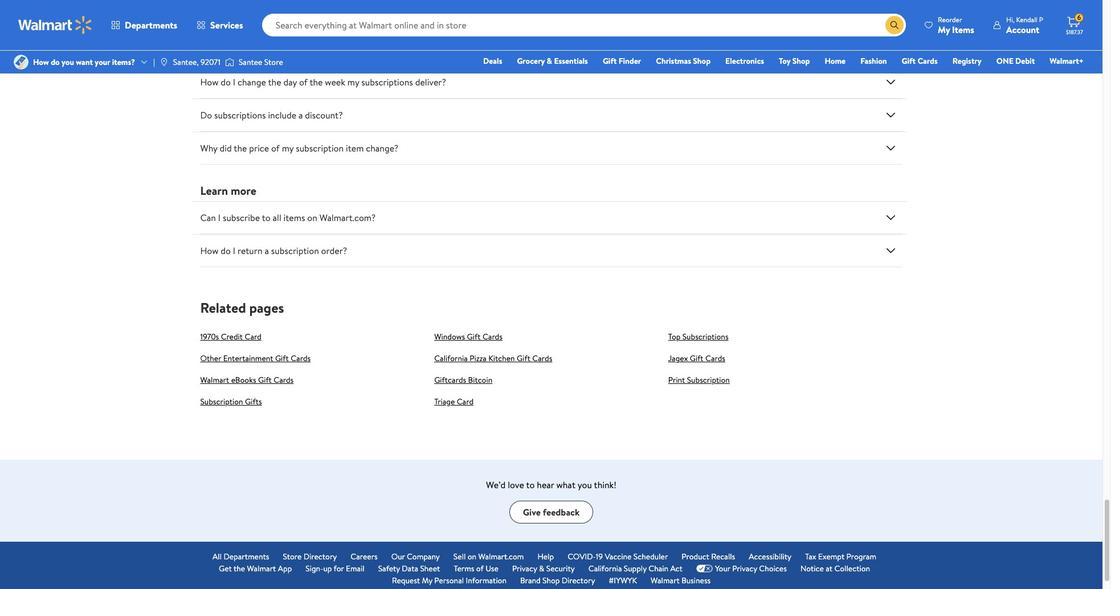 Task type: vqa. For each thing, say whether or not it's contained in the screenshot.
the $187.37
yes



Task type: locate. For each thing, give the bounding box(es) containing it.
help
[[538, 551, 554, 563]]

& inside "link"
[[539, 563, 545, 575]]

0 vertical spatial you
[[62, 56, 74, 68]]

the up santee store
[[268, 43, 281, 55]]

toy shop
[[779, 55, 810, 67]]

0 vertical spatial a
[[299, 109, 303, 121]]

1 horizontal spatial to
[[526, 479, 535, 491]]

of right day
[[299, 76, 308, 88]]

1 vertical spatial change
[[238, 76, 266, 88]]

1 vertical spatial directory
[[562, 575, 595, 587]]

triage card link
[[434, 396, 474, 408]]

terms
[[454, 563, 475, 575]]

your privacy choices
[[715, 563, 787, 575]]

departments inside popup button
[[125, 19, 177, 31]]

your
[[715, 563, 731, 575]]

give feedback button
[[510, 501, 594, 524]]

0 vertical spatial on
[[326, 43, 336, 55]]

 image down walmart image
[[14, 55, 29, 70]]

print subscription
[[669, 375, 730, 386]]

giftcards bitcoin link
[[434, 375, 493, 386]]

1 vertical spatial california
[[589, 563, 622, 575]]

cards down "subscriptions"
[[706, 353, 726, 364]]

change up santee
[[238, 43, 266, 55]]

privacy right your
[[733, 563, 758, 575]]

of right price
[[271, 142, 280, 154]]

deals link
[[478, 55, 508, 67]]

walmart inside the walmart business link
[[651, 575, 680, 587]]

 image right 92071
[[225, 56, 234, 68]]

christmas
[[656, 55, 692, 67]]

subscription down discount?
[[296, 142, 344, 154]]

0 horizontal spatial shop
[[543, 575, 560, 587]]

of left use
[[477, 563, 484, 575]]

0 vertical spatial of
[[299, 76, 308, 88]]

0 horizontal spatial my
[[422, 575, 433, 587]]

#iywyk
[[609, 575, 637, 587]]

tax exempt program link
[[806, 551, 877, 563]]

do for how do you want your items?
[[51, 56, 60, 68]]

on right sell
[[468, 551, 477, 563]]

reorder
[[938, 15, 963, 24]]

i for how do i return a subscription order?
[[233, 245, 236, 257]]

can
[[200, 211, 216, 224]]

walmart down chain
[[651, 575, 680, 587]]

0 vertical spatial &
[[547, 55, 552, 67]]

gift cards
[[902, 55, 938, 67]]

use
[[486, 563, 499, 575]]

walmart for walmart ebooks gift cards
[[200, 375, 229, 386]]

shop for toy
[[793, 55, 810, 67]]

directory up sign-
[[304, 551, 337, 563]]

all departments
[[213, 551, 269, 563]]

brand shop directory
[[520, 575, 595, 587]]

california up giftcards
[[434, 353, 468, 364]]

gift up pizza
[[467, 331, 481, 343]]

kitchen
[[489, 353, 515, 364]]

0 horizontal spatial departments
[[125, 19, 177, 31]]

how do i change the frequency on my subscriptions?
[[200, 43, 407, 55]]

my right week
[[348, 76, 359, 88]]

gift left finder
[[603, 55, 617, 67]]

change for day
[[238, 76, 266, 88]]

on right items at the top of page
[[307, 211, 317, 224]]

walmart down other
[[200, 375, 229, 386]]

the for walmart
[[234, 563, 245, 575]]

store directory link
[[283, 551, 337, 563]]

0 vertical spatial walmart
[[200, 375, 229, 386]]

subscription down ebooks
[[200, 396, 243, 408]]

1 horizontal spatial &
[[547, 55, 552, 67]]

how down the can
[[200, 245, 219, 257]]

0 vertical spatial my
[[938, 23, 950, 36]]

shop right christmas
[[693, 55, 711, 67]]

directory down security
[[562, 575, 595, 587]]

directory
[[304, 551, 337, 563], [562, 575, 595, 587]]

1 change from the top
[[238, 43, 266, 55]]

0 horizontal spatial on
[[307, 211, 317, 224]]

1 horizontal spatial walmart
[[247, 563, 276, 575]]

we'd love to hear what you think!
[[486, 479, 617, 491]]

0 vertical spatial subscriptions?
[[279, 10, 335, 22]]

the left day
[[268, 76, 281, 88]]

terms of use link
[[454, 563, 499, 575]]

do
[[200, 109, 212, 121]]

week
[[325, 76, 345, 88]]

1 horizontal spatial privacy
[[733, 563, 758, 575]]

0 horizontal spatial you
[[62, 56, 74, 68]]

& down the help
[[539, 563, 545, 575]]

subscription down items at the top of page
[[271, 245, 319, 257]]

 image for santee store
[[225, 56, 234, 68]]

shop inside christmas shop link
[[693, 55, 711, 67]]

my right price
[[282, 142, 294, 154]]

safety data sheet link
[[378, 563, 440, 575]]

1 horizontal spatial you
[[578, 479, 592, 491]]

1 vertical spatial my
[[422, 575, 433, 587]]

2 horizontal spatial shop
[[793, 55, 810, 67]]

the
[[268, 43, 281, 55], [268, 76, 281, 88], [310, 76, 323, 88], [234, 142, 247, 154], [234, 563, 245, 575]]

subscriptions right do
[[214, 109, 266, 121]]

 image
[[14, 55, 29, 70], [225, 56, 234, 68]]

help link
[[538, 551, 554, 563]]

departments up the get the walmart app link
[[224, 551, 269, 563]]

0 vertical spatial card
[[245, 331, 262, 343]]

 image
[[160, 58, 169, 67]]

sell on walmart.com
[[454, 551, 524, 563]]

privacy & security
[[512, 563, 575, 575]]

subscriptions?
[[279, 10, 335, 22], [352, 43, 407, 55]]

1 vertical spatial on
[[307, 211, 317, 224]]

2 vertical spatial walmart
[[651, 575, 680, 587]]

notice at collection link
[[801, 563, 871, 575]]

0 horizontal spatial subscription
[[200, 396, 243, 408]]

how do i change the day of the week my subscriptions deliver?
[[200, 76, 446, 88]]

change down santee
[[238, 76, 266, 88]]

gifts
[[245, 396, 262, 408]]

my down sheet
[[422, 575, 433, 587]]

0 vertical spatial store
[[264, 56, 283, 68]]

do for how do i change the day of the week my subscriptions deliver?
[[221, 76, 231, 88]]

more
[[231, 183, 257, 198]]

fashion link
[[856, 55, 893, 67]]

cards right "kitchen"
[[533, 353, 553, 364]]

the down all departments
[[234, 563, 245, 575]]

1 horizontal spatial on
[[326, 43, 336, 55]]

1 vertical spatial subscriptions?
[[352, 43, 407, 55]]

my inside reorder my items
[[938, 23, 950, 36]]

california supply chain act
[[589, 563, 683, 575]]

0 horizontal spatial to
[[262, 211, 271, 224]]

1 horizontal spatial shop
[[693, 55, 711, 67]]

privacy choices icon image
[[697, 565, 713, 573]]

do for how do i return a subscription order?
[[221, 245, 231, 257]]

you left want
[[62, 56, 74, 68]]

shop right toy
[[793, 55, 810, 67]]

grocery & essentials link
[[512, 55, 593, 67]]

brand
[[520, 575, 541, 587]]

cards left "registry" link
[[918, 55, 938, 67]]

to left all
[[262, 211, 271, 224]]

scheduler
[[634, 551, 668, 563]]

$187.37
[[1067, 28, 1084, 36]]

shop for brand
[[543, 575, 560, 587]]

recalls
[[712, 551, 736, 563]]

0 horizontal spatial california
[[434, 353, 468, 364]]

2 change from the top
[[238, 76, 266, 88]]

card right triage
[[457, 396, 474, 408]]

california down the 19
[[589, 563, 622, 575]]

do subscriptions include a discount?
[[200, 109, 343, 121]]

0 horizontal spatial walmart
[[200, 375, 229, 386]]

0 vertical spatial subscriptions
[[362, 76, 413, 88]]

1 privacy from the left
[[512, 563, 537, 575]]

1 horizontal spatial subscriptions
[[362, 76, 413, 88]]

registry
[[953, 55, 982, 67]]

1 vertical spatial subscription
[[200, 396, 243, 408]]

store right santee
[[264, 56, 283, 68]]

triage card
[[434, 396, 474, 408]]

california for california pizza kitchen gift cards
[[434, 353, 468, 364]]

change
[[238, 43, 266, 55], [238, 76, 266, 88]]

how left cancel
[[200, 10, 219, 22]]

store directory
[[283, 551, 337, 563]]

store up app
[[283, 551, 302, 563]]

& for privacy
[[539, 563, 545, 575]]

on right frequency
[[326, 43, 336, 55]]

1 horizontal spatial california
[[589, 563, 622, 575]]

california pizza kitchen gift cards link
[[434, 353, 553, 364]]

2 horizontal spatial of
[[477, 563, 484, 575]]

0 horizontal spatial directory
[[304, 551, 337, 563]]

privacy
[[512, 563, 537, 575], [733, 563, 758, 575]]

how do i change the day of the week my subscriptions deliver? image
[[884, 75, 898, 89]]

how for how do i return a subscription order?
[[200, 245, 219, 257]]

tax
[[806, 551, 817, 563]]

& for grocery
[[547, 55, 552, 67]]

cards up the california pizza kitchen gift cards
[[483, 331, 503, 343]]

cards inside gift cards link
[[918, 55, 938, 67]]

think!
[[594, 479, 617, 491]]

my inside "notice at collection request my personal information"
[[422, 575, 433, 587]]

sign-up for email
[[306, 563, 365, 575]]

california for california supply chain act
[[589, 563, 622, 575]]

include
[[268, 109, 297, 121]]

tax exempt program get the walmart app
[[219, 551, 877, 575]]

1 horizontal spatial card
[[457, 396, 474, 408]]

careers link
[[351, 551, 378, 563]]

Walmart Site-Wide search field
[[262, 14, 906, 36]]

1 vertical spatial &
[[539, 563, 545, 575]]

0 horizontal spatial privacy
[[512, 563, 537, 575]]

0 vertical spatial directory
[[304, 551, 337, 563]]

other
[[200, 353, 221, 364]]

2 horizontal spatial on
[[468, 551, 477, 563]]

print subscription link
[[669, 375, 730, 386]]

1 horizontal spatial my
[[938, 23, 950, 36]]

1 horizontal spatial departments
[[224, 551, 269, 563]]

0 horizontal spatial card
[[245, 331, 262, 343]]

1 horizontal spatial  image
[[225, 56, 234, 68]]

1 vertical spatial a
[[265, 245, 269, 257]]

you right 'what'
[[578, 479, 592, 491]]

1 vertical spatial of
[[271, 142, 280, 154]]

0 vertical spatial change
[[238, 43, 266, 55]]

0 horizontal spatial &
[[539, 563, 545, 575]]

subscriptions left deliver?
[[362, 76, 413, 88]]

sign-
[[306, 563, 324, 575]]

at
[[826, 563, 833, 575]]

0 vertical spatial departments
[[125, 19, 177, 31]]

shop down privacy & security
[[543, 575, 560, 587]]

departments up |
[[125, 19, 177, 31]]

0 vertical spatial to
[[262, 211, 271, 224]]

1 vertical spatial you
[[578, 479, 592, 491]]

deliver?
[[415, 76, 446, 88]]

how up 92071
[[200, 43, 219, 55]]

card right 'credit'
[[245, 331, 262, 343]]

& right grocery
[[547, 55, 552, 67]]

1 vertical spatial walmart
[[247, 563, 276, 575]]

sign-up for email link
[[306, 563, 365, 575]]

gift
[[603, 55, 617, 67], [902, 55, 916, 67], [467, 331, 481, 343], [275, 353, 289, 364], [517, 353, 531, 364], [690, 353, 704, 364], [258, 375, 272, 386]]

walmart ebooks gift cards
[[200, 375, 294, 386]]

a right include
[[299, 109, 303, 121]]

change for frequency
[[238, 43, 266, 55]]

walmart+
[[1050, 55, 1084, 67]]

privacy up brand
[[512, 563, 537, 575]]

the inside the tax exempt program get the walmart app
[[234, 563, 245, 575]]

my left items
[[938, 23, 950, 36]]

0 vertical spatial subscription
[[687, 375, 730, 386]]

0 horizontal spatial of
[[271, 142, 280, 154]]

sell
[[454, 551, 466, 563]]

1 horizontal spatial a
[[299, 109, 303, 121]]

do for how do i change the frequency on my subscriptions?
[[221, 43, 231, 55]]

shop inside brand shop directory link
[[543, 575, 560, 587]]

services button
[[187, 11, 253, 39]]

1 vertical spatial subscriptions
[[214, 109, 266, 121]]

to right the "love"
[[526, 479, 535, 491]]

0 horizontal spatial  image
[[14, 55, 29, 70]]

subscription down jagex gift cards
[[687, 375, 730, 386]]

gift right ebooks
[[258, 375, 272, 386]]

why did the price of my subscription item change?
[[200, 142, 399, 154]]

0 vertical spatial california
[[434, 353, 468, 364]]

store
[[264, 56, 283, 68], [283, 551, 302, 563]]

how down walmart image
[[33, 56, 49, 68]]

1970s credit card
[[200, 331, 262, 343]]

santee
[[239, 56, 262, 68]]

app
[[278, 563, 292, 575]]

a right return
[[265, 245, 269, 257]]

how down 92071
[[200, 76, 219, 88]]

shop inside toy shop link
[[793, 55, 810, 67]]

subscription gifts link
[[200, 396, 262, 408]]

walmart left app
[[247, 563, 276, 575]]

2 horizontal spatial walmart
[[651, 575, 680, 587]]



Task type: describe. For each thing, give the bounding box(es) containing it.
gift right the fashion
[[902, 55, 916, 67]]

how do you want your items?
[[33, 56, 135, 68]]

grocery
[[517, 55, 545, 67]]

account
[[1007, 23, 1040, 36]]

0 horizontal spatial subscriptions
[[214, 109, 266, 121]]

hi, kendall p account
[[1007, 15, 1044, 36]]

kendall
[[1017, 15, 1038, 24]]

love
[[508, 479, 524, 491]]

toy
[[779, 55, 791, 67]]

how do i return a subscription order? image
[[884, 244, 898, 258]]

santee store
[[239, 56, 283, 68]]

triage
[[434, 396, 455, 408]]

1 vertical spatial departments
[[224, 551, 269, 563]]

walmart business link
[[651, 575, 711, 587]]

1 horizontal spatial directory
[[562, 575, 595, 587]]

walmart.com?
[[320, 211, 376, 224]]

credit
[[221, 331, 243, 343]]

1 vertical spatial store
[[283, 551, 302, 563]]

2 privacy from the left
[[733, 563, 758, 575]]

brand shop directory link
[[520, 575, 595, 587]]

1 vertical spatial subscription
[[271, 245, 319, 257]]

the left week
[[310, 76, 323, 88]]

19
[[596, 551, 603, 563]]

top subscriptions
[[669, 331, 729, 343]]

other entertainment gift cards
[[200, 353, 311, 364]]

registry link
[[948, 55, 987, 67]]

we'd
[[486, 479, 506, 491]]

personal
[[435, 575, 464, 587]]

i for how do i change the day of the week my subscriptions deliver?
[[233, 76, 236, 88]]

collection
[[835, 563, 871, 575]]

top
[[669, 331, 681, 343]]

related pages
[[200, 298, 284, 318]]

1 horizontal spatial subscriptions?
[[352, 43, 407, 55]]

cards down other entertainment gift cards link
[[274, 375, 294, 386]]

your privacy choices link
[[697, 563, 787, 575]]

your
[[95, 56, 110, 68]]

gift right entertainment
[[275, 353, 289, 364]]

data
[[402, 563, 419, 575]]

92071
[[201, 56, 221, 68]]

how for how do you want your items?
[[33, 56, 49, 68]]

one
[[997, 55, 1014, 67]]

how for how do i cancel my subscriptions?
[[200, 10, 219, 22]]

walmart.com
[[479, 551, 524, 563]]

can i subscribe to all items on walmart.com?
[[200, 211, 376, 224]]

what
[[557, 479, 576, 491]]

why
[[200, 142, 218, 154]]

0 horizontal spatial a
[[265, 245, 269, 257]]

program
[[847, 551, 877, 563]]

accessibility
[[749, 551, 792, 563]]

the for frequency
[[268, 43, 281, 55]]

business
[[682, 575, 711, 587]]

items
[[284, 211, 305, 224]]

ebooks
[[231, 375, 256, 386]]

print
[[669, 375, 685, 386]]

do for how do i cancel my subscriptions?
[[221, 10, 231, 22]]

home link
[[820, 55, 851, 67]]

2 vertical spatial of
[[477, 563, 484, 575]]

learn more
[[200, 183, 257, 198]]

chain
[[649, 563, 669, 575]]

discount?
[[305, 109, 343, 121]]

the right did
[[234, 142, 247, 154]]

 image for how do you want your items?
[[14, 55, 29, 70]]

california supply chain act link
[[589, 563, 683, 575]]

walmart for walmart business
[[651, 575, 680, 587]]

my right cancel
[[265, 10, 277, 22]]

reorder my items
[[938, 15, 975, 36]]

jagex
[[669, 353, 688, 364]]

pizza
[[470, 353, 487, 364]]

1 horizontal spatial of
[[299, 76, 308, 88]]

i for how do i change the frequency on my subscriptions?
[[233, 43, 236, 55]]

Search search field
[[262, 14, 906, 36]]

search icon image
[[890, 21, 900, 30]]

my up week
[[338, 43, 350, 55]]

cards right entertainment
[[291, 353, 311, 364]]

walmart inside the tax exempt program get the walmart app
[[247, 563, 276, 575]]

how for how do i change the frequency on my subscriptions?
[[200, 43, 219, 55]]

1970s
[[200, 331, 219, 343]]

covid-19 vaccine scheduler link
[[568, 551, 668, 563]]

the for day
[[268, 76, 281, 88]]

|
[[153, 56, 155, 68]]

2 vertical spatial on
[[468, 551, 477, 563]]

0 horizontal spatial subscriptions?
[[279, 10, 335, 22]]

gift cards link
[[897, 55, 943, 67]]

sell on walmart.com link
[[454, 551, 524, 563]]

windows
[[434, 331, 465, 343]]

careers
[[351, 551, 378, 563]]

1 horizontal spatial subscription
[[687, 375, 730, 386]]

one debit link
[[992, 55, 1041, 67]]

gift right jagex
[[690, 353, 704, 364]]

why did the price of my subscription item change? image
[[884, 141, 898, 155]]

hi,
[[1007, 15, 1015, 24]]

p
[[1040, 15, 1044, 24]]

0 vertical spatial subscription
[[296, 142, 344, 154]]

give
[[523, 506, 541, 519]]

our company link
[[392, 551, 440, 563]]

get
[[219, 563, 232, 575]]

1 vertical spatial to
[[526, 479, 535, 491]]

on for walmart.com?
[[307, 211, 317, 224]]

on for my
[[326, 43, 336, 55]]

product recalls link
[[682, 551, 736, 563]]

gift finder link
[[598, 55, 647, 67]]

1970s credit card link
[[200, 331, 262, 343]]

item
[[346, 142, 364, 154]]

get the walmart app link
[[219, 563, 292, 575]]

#iywyk link
[[609, 575, 637, 587]]

can i subscribe to all items on walmart.com? image
[[884, 211, 898, 225]]

how do i return a subscription order?
[[200, 245, 347, 257]]

top subscriptions link
[[669, 331, 729, 343]]

santee,
[[173, 56, 199, 68]]

privacy inside "link"
[[512, 563, 537, 575]]

company
[[407, 551, 440, 563]]

notice
[[801, 563, 824, 575]]

giftcards bitcoin
[[434, 375, 493, 386]]

walmart image
[[18, 16, 92, 34]]

home
[[825, 55, 846, 67]]

our company
[[392, 551, 440, 563]]

day
[[284, 76, 297, 88]]

all
[[213, 551, 222, 563]]

items?
[[112, 56, 135, 68]]

request
[[392, 575, 420, 587]]

information
[[466, 575, 507, 587]]

other entertainment gift cards link
[[200, 353, 311, 364]]

frequency
[[283, 43, 323, 55]]

shop for christmas
[[693, 55, 711, 67]]

do subscriptions include a discount? image
[[884, 108, 898, 122]]

services
[[210, 19, 243, 31]]

did
[[220, 142, 232, 154]]

one debit
[[997, 55, 1035, 67]]

california pizza kitchen gift cards
[[434, 353, 553, 364]]

i for how do i cancel my subscriptions?
[[233, 10, 236, 22]]

gift right "kitchen"
[[517, 353, 531, 364]]

order?
[[321, 245, 347, 257]]

how for how do i change the day of the week my subscriptions deliver?
[[200, 76, 219, 88]]

1 vertical spatial card
[[457, 396, 474, 408]]



